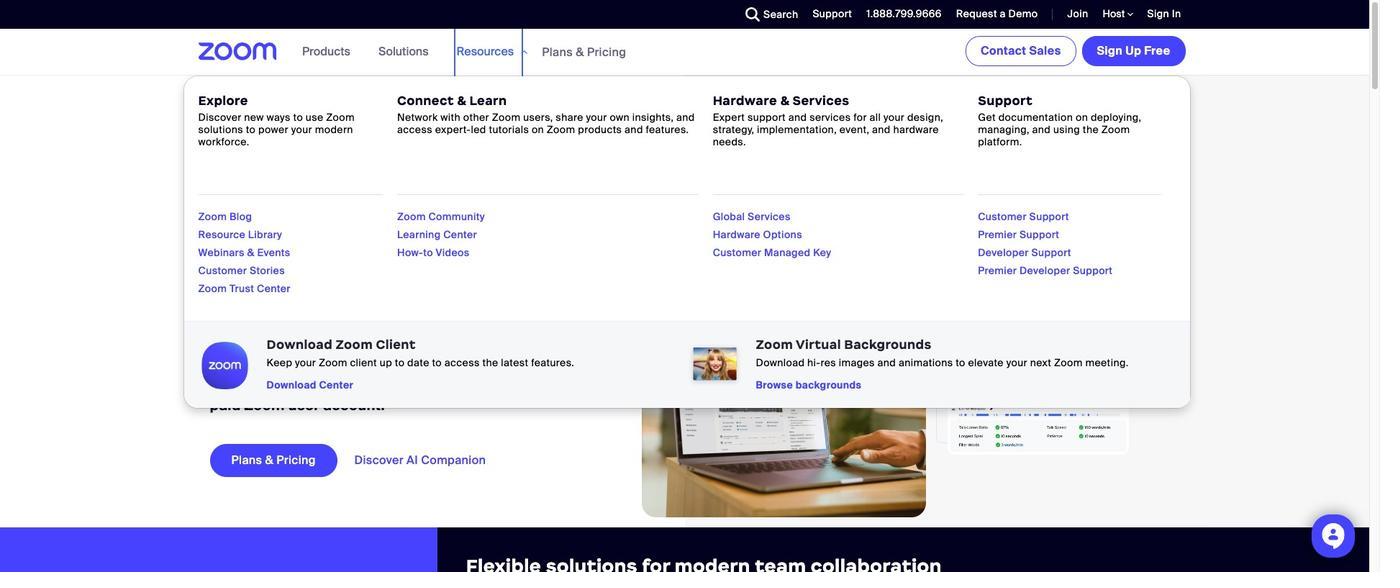 Task type: describe. For each thing, give the bounding box(es) containing it.
resources button
[[457, 29, 528, 75]]

ai that makes you more
[[210, 156, 562, 274]]

insights,
[[632, 111, 674, 124]]

design,
[[907, 111, 943, 124]]

zoom logo image
[[198, 42, 277, 60]]

in
[[1172, 7, 1181, 20]]

with inside "included at no additional cost with your paid zoom user account."
[[531, 376, 560, 395]]

hardware & services expert support and services for all your design, strategy, implementation, event, and hardware needs.
[[713, 93, 943, 148]]

0 vertical spatial developer
[[978, 246, 1029, 259]]

users,
[[523, 111, 553, 124]]

date
[[407, 356, 429, 369]]

library
[[248, 228, 282, 241]]

1 premier from the top
[[978, 228, 1017, 241]]

your inside download zoom client keep your zoom client up to date to access the latest features.
[[295, 356, 316, 369]]

zoom community link
[[397, 210, 485, 223]]

paid
[[210, 396, 241, 415]]

join link left host
[[1057, 0, 1092, 29]]

share
[[556, 111, 583, 124]]

zoom left products
[[547, 123, 575, 136]]

request a demo
[[956, 7, 1038, 20]]

2 premier from the top
[[978, 264, 1017, 277]]

new
[[244, 111, 264, 124]]

join link up "meetings" navigation
[[1067, 7, 1088, 20]]

& inside zoom blog resource library webinars & events customer stories zoom trust center
[[247, 246, 255, 259]]

learning center link
[[397, 228, 477, 241]]

zoom up client
[[336, 337, 373, 353]]

keep
[[267, 356, 292, 369]]

resource library link
[[198, 228, 282, 241]]

download for zoom
[[267, 337, 333, 353]]

fit
[[284, 94, 294, 107]]

managed
[[764, 246, 811, 259]]

documentation
[[999, 111, 1073, 124]]

tools
[[245, 94, 269, 107]]

1.888.799.9666
[[866, 7, 942, 20]]

banner containing explore
[[181, 29, 1191, 409]]

download for center
[[267, 378, 317, 391]]

resource
[[198, 228, 246, 241]]

hardware
[[893, 123, 939, 136]]

expert
[[713, 111, 745, 124]]

client
[[376, 337, 416, 353]]

solutions button
[[378, 29, 435, 75]]

learn inside connect & learn network with other zoom users, share your own insights, and access expert-led tutorials on zoom products and features.
[[469, 93, 507, 109]]

zoom ai companion is your trusted digital assistant that empowers you.
[[210, 356, 596, 395]]

animations
[[899, 356, 953, 369]]

zoom virtual backgrounds download hi-res images and animations to elevate your next zoom meeting.
[[756, 337, 1129, 369]]

up
[[380, 356, 392, 369]]

explore discover new ways to use zoom solutions to power your modern workforce.
[[198, 93, 355, 148]]

free
[[1144, 43, 1170, 58]]

contact
[[981, 43, 1026, 58]]

zoom right next
[[1054, 356, 1083, 369]]

0 vertical spatial zoom interface icon image
[[695, 187, 980, 294]]

sales
[[1029, 43, 1061, 58]]

customer support premier support developer support premier developer support
[[978, 210, 1113, 277]]

support
[[748, 111, 786, 124]]

zoom right other
[[492, 111, 521, 124]]

event,
[[840, 123, 869, 136]]

center inside zoom blog resource library webinars & events customer stories zoom trust center
[[257, 282, 291, 295]]

pricing inside main content
[[277, 453, 316, 468]]

and right support
[[789, 111, 807, 124]]

own
[[610, 111, 630, 124]]

download zoom client keep your zoom client up to date to access the latest features.
[[267, 337, 574, 369]]

elevate
[[968, 356, 1004, 369]]

discover ai companion link
[[354, 444, 508, 477]]

to inside main content
[[272, 94, 282, 107]]

managing,
[[978, 123, 1030, 136]]

customer inside the customer support premier support developer support premier developer support
[[978, 210, 1027, 223]]

res
[[821, 356, 836, 369]]

and right insights,
[[676, 111, 695, 124]]

premier support link
[[978, 228, 1059, 241]]

ai tools to fit your needs
[[232, 94, 351, 107]]

key
[[813, 246, 831, 259]]

digital
[[457, 356, 499, 374]]

empowers
[[210, 376, 282, 395]]

use
[[306, 111, 323, 124]]

search button
[[735, 0, 802, 29]]

implementation,
[[757, 123, 837, 136]]

search
[[764, 8, 798, 21]]

right image
[[437, 95, 452, 107]]

that inside zoom ai companion is your trusted digital assistant that empowers you.
[[569, 356, 596, 374]]

ai left "tools"
[[232, 94, 242, 107]]

download center
[[267, 378, 354, 391]]

blog
[[230, 210, 252, 223]]

services
[[810, 111, 851, 124]]

learning
[[397, 228, 441, 241]]

main content containing ai that makes you more
[[0, 29, 1369, 572]]

hardware inside hardware & services expert support and services for all your design, strategy, implementation, event, and hardware needs.
[[713, 93, 777, 109]]

& inside connect & learn network with other zoom users, share your own insights, and access expert-led tutorials on zoom products and features.
[[457, 93, 466, 109]]

zoom blog link
[[198, 210, 252, 223]]

hi-
[[807, 356, 821, 369]]

assistant
[[503, 356, 565, 374]]

events
[[257, 246, 290, 259]]

sign for sign in
[[1147, 7, 1169, 20]]

products button
[[302, 29, 357, 75]]

webinars & events link
[[198, 246, 290, 259]]

makes
[[394, 156, 562, 219]]

additional
[[422, 376, 493, 395]]

zoom inside zoom ai companion is your trusted digital assistant that empowers you.
[[210, 356, 250, 374]]

needs.
[[713, 135, 746, 148]]

contact sales
[[981, 43, 1061, 58]]

trust
[[230, 282, 254, 295]]

the inside support get documentation on deploying, managing, and using the zoom platform.
[[1083, 123, 1099, 136]]

contact sales link
[[966, 36, 1076, 66]]

customer inside global services hardware options customer managed key
[[713, 246, 762, 259]]

pricing inside product information navigation
[[587, 44, 626, 59]]

global services link
[[713, 210, 791, 223]]

meeting.
[[1085, 356, 1129, 369]]

support get documentation on deploying, managing, and using the zoom platform.
[[978, 93, 1141, 148]]

resources
[[457, 44, 514, 59]]

is
[[355, 356, 367, 374]]

zoom inside support get documentation on deploying, managing, and using the zoom platform.
[[1102, 123, 1130, 136]]

to right "up"
[[395, 356, 405, 369]]

and right for
[[872, 123, 891, 136]]

for
[[854, 111, 867, 124]]

to left the power
[[246, 123, 256, 136]]

stories
[[250, 264, 285, 277]]

zoom inside zoom community learning center how-to videos
[[397, 210, 426, 223]]

cost
[[496, 376, 527, 395]]

backgrounds
[[844, 337, 932, 353]]

learn more
[[380, 94, 437, 107]]

& inside hardware & services expert support and services for all your design, strategy, implementation, event, and hardware needs.
[[780, 93, 789, 109]]

access inside connect & learn network with other zoom users, share your own insights, and access expert-led tutorials on zoom products and features.
[[397, 123, 432, 136]]

effective
[[210, 267, 438, 329]]

product information navigation
[[183, 29, 1191, 409]]



Task type: vqa. For each thing, say whether or not it's contained in the screenshot.
Companion related to Discover
yes



Task type: locate. For each thing, give the bounding box(es) containing it.
meetings navigation
[[963, 29, 1188, 69]]

that
[[272, 156, 382, 219], [569, 356, 596, 374]]

1 vertical spatial more
[[319, 211, 451, 274]]

that right 'assistant' at left
[[569, 356, 596, 374]]

0 vertical spatial customer
[[978, 210, 1027, 223]]

access inside download zoom client keep your zoom client up to date to access the latest features.
[[445, 356, 480, 369]]

developer down developer support link
[[1020, 264, 1070, 277]]

0 horizontal spatial access
[[397, 123, 432, 136]]

zoom up resource
[[198, 210, 227, 223]]

using
[[1053, 123, 1080, 136]]

discover inside explore discover new ways to use zoom solutions to power your modern workforce.
[[198, 111, 241, 124]]

1 horizontal spatial companion
[[421, 453, 486, 468]]

your right fit
[[297, 94, 318, 107]]

2 vertical spatial center
[[319, 378, 354, 391]]

0 horizontal spatial plans & pricing
[[231, 453, 316, 468]]

plans inside main content
[[231, 453, 262, 468]]

plans & pricing
[[542, 44, 626, 59], [231, 453, 316, 468]]

companion inside zoom ai companion is your trusted digital assistant that empowers you.
[[272, 356, 352, 374]]

center up account.
[[319, 378, 354, 391]]

how-to videos link
[[397, 246, 470, 259]]

with down 'assistant' at left
[[531, 376, 560, 395]]

community
[[428, 210, 485, 223]]

your right all
[[884, 111, 905, 124]]

premier developer support link
[[978, 264, 1113, 277]]

plans inside product information navigation
[[542, 44, 573, 59]]

needs
[[320, 94, 351, 107]]

1 horizontal spatial access
[[445, 356, 480, 369]]

zoom blog resource library webinars & events customer stories zoom trust center
[[198, 210, 291, 295]]

2 horizontal spatial customer
[[978, 210, 1027, 223]]

0 horizontal spatial discover
[[198, 111, 241, 124]]

led
[[471, 123, 486, 136]]

customer support link
[[978, 210, 1069, 223]]

strategy,
[[713, 123, 754, 136]]

1 vertical spatial the
[[482, 356, 498, 369]]

0 horizontal spatial learn
[[380, 94, 409, 107]]

your up at
[[370, 356, 400, 374]]

download center link
[[267, 378, 354, 391]]

other
[[463, 111, 489, 124]]

0 vertical spatial the
[[1083, 123, 1099, 136]]

download zoom client image
[[198, 338, 252, 392]]

0 vertical spatial features.
[[646, 123, 689, 136]]

more
[[411, 94, 437, 107], [319, 211, 451, 274]]

your right ways
[[291, 123, 312, 136]]

with down "right" icon
[[441, 111, 461, 124]]

zoom inside explore discover new ways to use zoom solutions to power your modern workforce.
[[326, 111, 355, 124]]

discover
[[198, 111, 241, 124], [354, 453, 404, 468]]

companion for zoom
[[272, 356, 352, 374]]

customer down the hardware options link
[[713, 246, 762, 259]]

videos
[[436, 246, 470, 259]]

your
[[297, 94, 318, 107], [586, 111, 607, 124], [884, 111, 905, 124], [291, 123, 312, 136], [370, 356, 400, 374], [295, 356, 316, 369], [1006, 356, 1028, 369], [564, 376, 595, 395]]

browse
[[756, 378, 793, 391]]

and down backgrounds
[[878, 356, 896, 369]]

on
[[1076, 111, 1088, 124], [532, 123, 544, 136]]

connect
[[397, 93, 454, 109]]

the
[[1083, 123, 1099, 136], [482, 356, 498, 369]]

options
[[763, 228, 802, 241]]

on inside connect & learn network with other zoom users, share your own insights, and access expert-led tutorials on zoom products and features.
[[532, 123, 544, 136]]

zoom up "learning"
[[397, 210, 426, 223]]

0 horizontal spatial companion
[[272, 356, 352, 374]]

learn up 'network' in the top left of the page
[[380, 94, 409, 107]]

plans & pricing inside main content
[[231, 453, 316, 468]]

to right the date
[[432, 356, 442, 369]]

0 vertical spatial sign
[[1147, 7, 1169, 20]]

1 horizontal spatial features.
[[646, 123, 689, 136]]

0 vertical spatial discover
[[198, 111, 241, 124]]

1 vertical spatial sign
[[1097, 43, 1123, 58]]

2 vertical spatial customer
[[198, 264, 247, 277]]

on right tutorials
[[532, 123, 544, 136]]

1 vertical spatial center
[[257, 282, 291, 295]]

your inside explore discover new ways to use zoom solutions to power your modern workforce.
[[291, 123, 312, 136]]

download up 'keep'
[[267, 337, 333, 353]]

sign in
[[1147, 7, 1181, 20]]

download inside zoom virtual backgrounds download hi-res images and animations to elevate your next zoom meeting.
[[756, 356, 805, 369]]

your inside zoom ai companion is your trusted digital assistant that empowers you.
[[370, 356, 400, 374]]

access up additional on the left bottom
[[445, 356, 480, 369]]

premier down developer support link
[[978, 264, 1017, 277]]

1 vertical spatial that
[[569, 356, 596, 374]]

0 horizontal spatial features.
[[531, 356, 574, 369]]

discover inside main content
[[354, 453, 404, 468]]

0 horizontal spatial center
[[257, 282, 291, 295]]

sign in link
[[1137, 0, 1188, 29], [1147, 7, 1181, 20]]

plans down paid
[[231, 453, 262, 468]]

& inside main content
[[265, 453, 274, 468]]

support
[[813, 7, 852, 20], [978, 93, 1033, 109], [1029, 210, 1069, 223], [1020, 228, 1059, 241], [1031, 246, 1071, 259], [1073, 264, 1113, 277]]

0 vertical spatial center
[[443, 228, 477, 241]]

host
[[1103, 7, 1127, 20]]

ai up empowers
[[254, 356, 268, 374]]

1 horizontal spatial customer
[[713, 246, 762, 259]]

1 horizontal spatial plans
[[542, 44, 573, 59]]

on left deploying,
[[1076, 111, 1088, 124]]

1 horizontal spatial that
[[569, 356, 596, 374]]

0 vertical spatial companion
[[272, 356, 352, 374]]

1 vertical spatial with
[[531, 376, 560, 395]]

1 horizontal spatial discover
[[354, 453, 404, 468]]

1 vertical spatial developer
[[1020, 264, 1070, 277]]

get
[[978, 111, 996, 124]]

center down stories on the top left of page
[[257, 282, 291, 295]]

features. right the latest
[[531, 356, 574, 369]]

0 horizontal spatial plans
[[231, 453, 262, 468]]

companion inside discover ai companion link
[[421, 453, 486, 468]]

the left the latest
[[482, 356, 498, 369]]

0 horizontal spatial that
[[272, 156, 382, 219]]

0 vertical spatial plans & pricing
[[542, 44, 626, 59]]

and left 'using' at the top of the page
[[1032, 123, 1051, 136]]

companion for discover
[[421, 453, 486, 468]]

0 horizontal spatial services
[[748, 210, 791, 223]]

plans & pricing up share
[[542, 44, 626, 59]]

customer up premier support link
[[978, 210, 1027, 223]]

discover ai companion
[[354, 453, 486, 468]]

support inside support get documentation on deploying, managing, and using the zoom platform.
[[978, 93, 1033, 109]]

explore
[[198, 93, 248, 109]]

discover down explore
[[198, 111, 241, 124]]

0 vertical spatial plans
[[542, 44, 573, 59]]

customer inside zoom blog resource library webinars & events customer stories zoom trust center
[[198, 264, 247, 277]]

customer
[[978, 210, 1027, 223], [713, 246, 762, 259], [198, 264, 247, 277]]

modern
[[315, 123, 353, 136]]

main content
[[0, 29, 1369, 572]]

your inside zoom virtual backgrounds download hi-res images and animations to elevate your next zoom meeting.
[[1006, 356, 1028, 369]]

trusted
[[404, 356, 453, 374]]

zoom trust center link
[[198, 282, 291, 295]]

0 horizontal spatial on
[[532, 123, 544, 136]]

your inside connect & learn network with other zoom users, share your own insights, and access expert-led tutorials on zoom products and features.
[[586, 111, 607, 124]]

hardware down global
[[713, 228, 761, 241]]

1 vertical spatial companion
[[421, 453, 486, 468]]

no
[[400, 376, 418, 395]]

1 vertical spatial hardware
[[713, 228, 761, 241]]

1 horizontal spatial learn
[[469, 93, 507, 109]]

your left next
[[1006, 356, 1028, 369]]

services
[[793, 93, 850, 109], [748, 210, 791, 223]]

zoom up browse
[[756, 337, 793, 353]]

up
[[1126, 43, 1141, 58]]

join link
[[1057, 0, 1092, 29], [1067, 7, 1088, 20]]

customer down webinars
[[198, 264, 247, 277]]

1 horizontal spatial with
[[531, 376, 560, 395]]

zoom interface icon image
[[695, 187, 980, 294], [936, 383, 1129, 455]]

latest
[[501, 356, 529, 369]]

and right products
[[625, 123, 643, 136]]

0 vertical spatial access
[[397, 123, 432, 136]]

that inside ai that makes you more
[[272, 156, 382, 219]]

with inside connect & learn network with other zoom users, share your own insights, and access expert-led tutorials on zoom products and features.
[[441, 111, 461, 124]]

to left fit
[[272, 94, 282, 107]]

1 horizontal spatial on
[[1076, 111, 1088, 124]]

plans up connect & learn network with other zoom users, share your own insights, and access expert-led tutorials on zoom products and features.
[[542, 44, 573, 59]]

client
[[350, 356, 377, 369]]

access down 'learn more'
[[397, 123, 432, 136]]

zoom down empowers
[[244, 396, 285, 415]]

account.
[[323, 396, 385, 415]]

join
[[1067, 7, 1088, 20]]

0 vertical spatial download
[[267, 337, 333, 353]]

services up the services on the top of page
[[793, 93, 850, 109]]

included
[[317, 376, 379, 395]]

solutions
[[198, 123, 243, 136]]

plans & pricing inside product information navigation
[[542, 44, 626, 59]]

download
[[267, 337, 333, 353], [756, 356, 805, 369], [267, 378, 317, 391]]

virtual
[[796, 337, 841, 353]]

1 vertical spatial features.
[[531, 356, 574, 369]]

center inside zoom community learning center how-to videos
[[443, 228, 477, 241]]

on inside support get documentation on deploying, managing, and using the zoom platform.
[[1076, 111, 1088, 124]]

0 vertical spatial premier
[[978, 228, 1017, 241]]

0 vertical spatial that
[[272, 156, 382, 219]]

to inside zoom community learning center how-to videos
[[423, 246, 433, 259]]

ways
[[267, 111, 291, 124]]

hardware up expert
[[713, 93, 777, 109]]

features. right own
[[646, 123, 689, 136]]

the inside download zoom client keep your zoom client up to date to access the latest features.
[[482, 356, 498, 369]]

plans & pricing down user
[[231, 453, 316, 468]]

0 vertical spatial more
[[411, 94, 437, 107]]

0 vertical spatial hardware
[[713, 93, 777, 109]]

discover down account.
[[354, 453, 404, 468]]

0 vertical spatial with
[[441, 111, 461, 124]]

learn inside main content
[[380, 94, 409, 107]]

1 vertical spatial pricing
[[277, 453, 316, 468]]

zoom left trust
[[198, 282, 227, 295]]

download inside download zoom client keep your zoom client up to date to access the latest features.
[[267, 337, 333, 353]]

ai inside zoom ai companion is your trusted digital assistant that empowers you.
[[254, 356, 268, 374]]

zoom up included
[[319, 356, 347, 369]]

1 vertical spatial download
[[756, 356, 805, 369]]

the right 'using' at the top of the page
[[1083, 123, 1099, 136]]

0 horizontal spatial pricing
[[277, 453, 316, 468]]

images
[[839, 356, 875, 369]]

with
[[441, 111, 461, 124], [531, 376, 560, 395]]

zoom virtual backgrounds image
[[688, 338, 742, 392]]

services up the hardware options link
[[748, 210, 791, 223]]

2 horizontal spatial center
[[443, 228, 477, 241]]

pricing
[[587, 44, 626, 59], [277, 453, 316, 468]]

zoom right 'using' at the top of the page
[[1102, 123, 1130, 136]]

0 horizontal spatial customer
[[198, 264, 247, 277]]

sign
[[1147, 7, 1169, 20], [1097, 43, 1123, 58]]

1 vertical spatial access
[[445, 356, 480, 369]]

your inside "included at no additional cost with your paid zoom user account."
[[564, 376, 595, 395]]

1 vertical spatial discover
[[354, 453, 404, 468]]

more inside ai that makes you more
[[319, 211, 451, 274]]

features. inside download zoom client keep your zoom client up to date to access the latest features.
[[531, 356, 574, 369]]

1 horizontal spatial plans & pricing
[[542, 44, 626, 59]]

1 vertical spatial plans
[[231, 453, 262, 468]]

premier down customer support link on the top right of the page
[[978, 228, 1017, 241]]

hardware inside global services hardware options customer managed key
[[713, 228, 761, 241]]

1 horizontal spatial pricing
[[587, 44, 626, 59]]

sign left the up on the top right
[[1097, 43, 1123, 58]]

request
[[956, 7, 997, 20]]

plans & pricing link
[[542, 44, 626, 59], [542, 44, 626, 59], [210, 444, 337, 477]]

zoom inside "included at no additional cost with your paid zoom user account."
[[244, 396, 285, 415]]

0 vertical spatial pricing
[[587, 44, 626, 59]]

ai inside ai that makes you more
[[210, 156, 260, 219]]

host button
[[1103, 7, 1133, 21]]

0 horizontal spatial with
[[441, 111, 461, 124]]

your inside hardware & services expert support and services for all your design, strategy, implementation, event, and hardware needs.
[[884, 111, 905, 124]]

and inside support get documentation on deploying, managing, and using the zoom platform.
[[1032, 123, 1051, 136]]

pricing down user
[[277, 453, 316, 468]]

pricing up own
[[587, 44, 626, 59]]

browse backgrounds
[[756, 378, 862, 391]]

2 vertical spatial download
[[267, 378, 317, 391]]

1 hardware from the top
[[713, 93, 777, 109]]

services inside global services hardware options customer managed key
[[748, 210, 791, 223]]

to
[[272, 94, 282, 107], [293, 111, 303, 124], [246, 123, 256, 136], [423, 246, 433, 259], [395, 356, 405, 369], [432, 356, 442, 369], [956, 356, 966, 369]]

backgrounds
[[796, 378, 862, 391]]

next
[[1030, 356, 1051, 369]]

platform.
[[978, 135, 1022, 148]]

zoom down the needs at the top of the page
[[326, 111, 355, 124]]

0 horizontal spatial sign
[[1097, 43, 1123, 58]]

zoom up empowers
[[210, 356, 250, 374]]

sign for sign up free
[[1097, 43, 1123, 58]]

your down 'assistant' at left
[[564, 376, 595, 395]]

your left own
[[586, 111, 607, 124]]

zoom community learning center how-to videos
[[397, 210, 485, 259]]

ai down "included at no additional cost with your paid zoom user account." on the bottom of the page
[[407, 453, 418, 468]]

developer down premier support link
[[978, 246, 1029, 259]]

sign up free button
[[1082, 36, 1186, 66]]

all
[[870, 111, 881, 124]]

0 horizontal spatial the
[[482, 356, 498, 369]]

learn up other
[[469, 93, 507, 109]]

services inside hardware & services expert support and services for all your design, strategy, implementation, event, and hardware needs.
[[793, 93, 850, 109]]

power
[[258, 123, 289, 136]]

sign inside sign up free button
[[1097, 43, 1123, 58]]

banner
[[181, 29, 1191, 409]]

developer support link
[[978, 246, 1071, 259]]

webinars
[[198, 246, 245, 259]]

1 vertical spatial zoom interface icon image
[[936, 383, 1129, 455]]

1 horizontal spatial the
[[1083, 123, 1099, 136]]

download up user
[[267, 378, 317, 391]]

request a demo link
[[945, 0, 1042, 29], [956, 7, 1038, 20]]

ai down workforce.
[[210, 156, 260, 219]]

sign left in
[[1147, 7, 1169, 20]]

browse backgrounds link
[[756, 378, 862, 391]]

features. inside connect & learn network with other zoom users, share your own insights, and access expert-led tutorials on zoom products and features.
[[646, 123, 689, 136]]

you.
[[286, 376, 314, 395]]

1 horizontal spatial center
[[319, 378, 354, 391]]

1 vertical spatial services
[[748, 210, 791, 223]]

1 vertical spatial premier
[[978, 264, 1017, 277]]

to down learning center link
[[423, 246, 433, 259]]

1 horizontal spatial sign
[[1147, 7, 1169, 20]]

center down community
[[443, 228, 477, 241]]

and inside zoom virtual backgrounds download hi-res images and animations to elevate your next zoom meeting.
[[878, 356, 896, 369]]

at
[[383, 376, 397, 395]]

1 vertical spatial customer
[[713, 246, 762, 259]]

2 hardware from the top
[[713, 228, 761, 241]]

to left use
[[293, 111, 303, 124]]

to inside zoom virtual backgrounds download hi-res images and animations to elevate your next zoom meeting.
[[956, 356, 966, 369]]

1 horizontal spatial services
[[793, 93, 850, 109]]

0 vertical spatial services
[[793, 93, 850, 109]]

your up download center
[[295, 356, 316, 369]]

tutorials
[[489, 123, 529, 136]]

deploying,
[[1091, 111, 1141, 124]]

global services hardware options customer managed key
[[713, 210, 831, 259]]

to left elevate
[[956, 356, 966, 369]]

download up browse
[[756, 356, 805, 369]]

that down "modern"
[[272, 156, 382, 219]]

1 vertical spatial plans & pricing
[[231, 453, 316, 468]]



